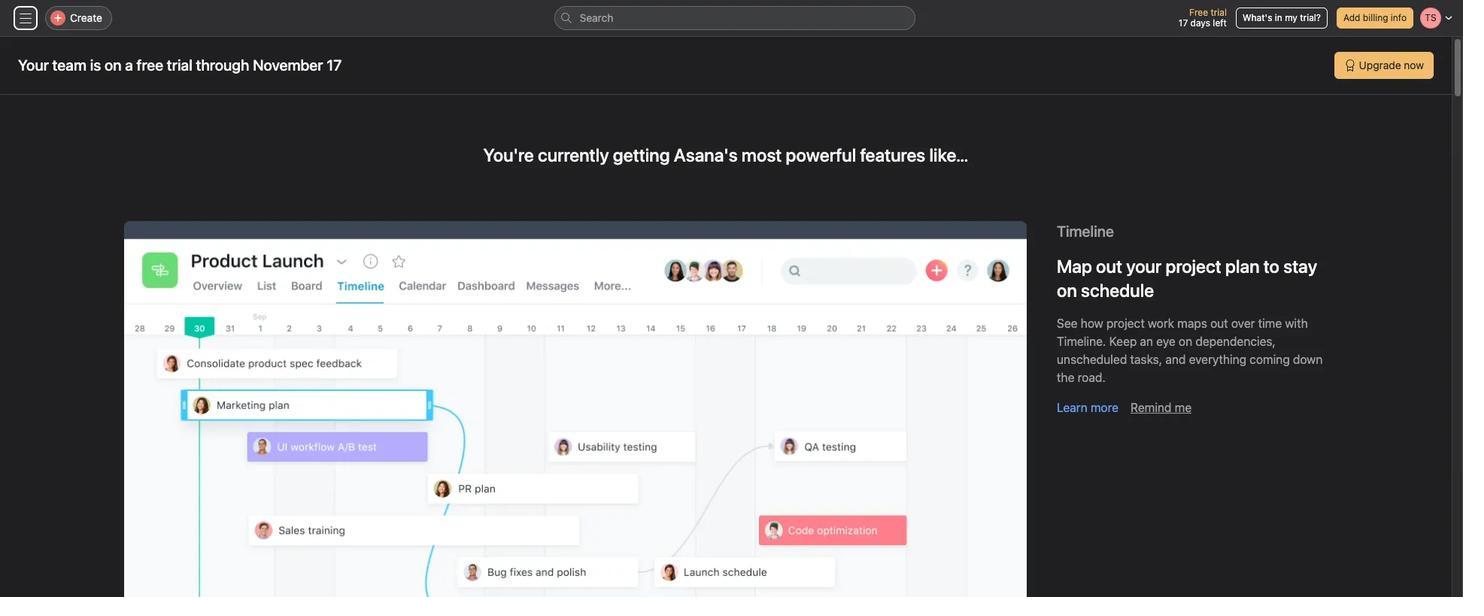 Task type: locate. For each thing, give the bounding box(es) containing it.
free trial 17 days left
[[1179, 7, 1227, 29]]

project up keep on the bottom right of page
[[1107, 317, 1145, 330]]

out up on schedule
[[1096, 256, 1123, 277]]

0 horizontal spatial trial
[[167, 56, 193, 74]]

out
[[1096, 256, 1123, 277], [1211, 317, 1228, 330]]

1 vertical spatial project
[[1107, 317, 1145, 330]]

a
[[125, 56, 133, 74]]

out inside see how project work maps out over time with timeline. keep an eye on dependencies, unscheduled tasks, and everything coming down the road.
[[1211, 317, 1228, 330]]

learn more
[[1057, 401, 1119, 415]]

now
[[1404, 59, 1424, 71]]

0 vertical spatial trial
[[1211, 7, 1227, 18]]

on down maps
[[1179, 335, 1193, 348]]

upgrade now button
[[1335, 52, 1434, 79]]

remind me
[[1131, 401, 1192, 415]]

is
[[90, 56, 101, 74]]

0 horizontal spatial project
[[1107, 317, 1145, 330]]

1 horizontal spatial on
[[1179, 335, 1193, 348]]

learn more button
[[1057, 399, 1119, 417]]

search list box
[[554, 6, 915, 30]]

17
[[1179, 17, 1188, 29]]

0 vertical spatial out
[[1096, 256, 1123, 277]]

road.
[[1078, 371, 1106, 384]]

1 horizontal spatial out
[[1211, 317, 1228, 330]]

what's in my trial? button
[[1236, 8, 1328, 29]]

with
[[1285, 317, 1308, 330]]

create
[[70, 11, 102, 24]]

keep
[[1110, 335, 1137, 348]]

0 horizontal spatial on
[[105, 56, 122, 74]]

the
[[1057, 371, 1075, 384]]

november 17
[[253, 56, 342, 74]]

out left over
[[1211, 317, 1228, 330]]

timeline.
[[1057, 335, 1106, 348]]

timeline
[[1057, 223, 1114, 240]]

your team is on a free trial through november 17
[[18, 56, 342, 74]]

on
[[105, 56, 122, 74], [1179, 335, 1193, 348]]

1 horizontal spatial trial
[[1211, 7, 1227, 18]]

plan
[[1226, 256, 1260, 277]]

unscheduled
[[1057, 353, 1127, 366]]

in
[[1275, 12, 1283, 23]]

1 vertical spatial on
[[1179, 335, 1193, 348]]

trial
[[1211, 7, 1227, 18], [167, 56, 193, 74]]

coming
[[1250, 353, 1290, 366]]

1 vertical spatial out
[[1211, 317, 1228, 330]]

search
[[580, 11, 614, 24]]

your
[[1126, 256, 1162, 277]]

1 horizontal spatial project
[[1166, 256, 1222, 277]]

project left plan
[[1166, 256, 1222, 277]]

your
[[18, 56, 49, 74]]

info
[[1391, 12, 1407, 23]]

see how project work maps out over time with timeline. keep an eye on dependencies, unscheduled tasks, and everything coming down the road.
[[1057, 317, 1323, 384]]

0 vertical spatial project
[[1166, 256, 1222, 277]]

1 vertical spatial trial
[[167, 56, 193, 74]]

remind
[[1131, 401, 1172, 415]]

me
[[1175, 401, 1192, 415]]

how
[[1081, 317, 1104, 330]]

most
[[742, 144, 782, 166]]

trial?
[[1300, 12, 1321, 23]]

on left a
[[105, 56, 122, 74]]

0 vertical spatial on
[[105, 56, 122, 74]]

map out your project plan to stay on schedule
[[1057, 256, 1318, 301]]

project
[[1166, 256, 1222, 277], [1107, 317, 1145, 330]]

what's
[[1243, 12, 1273, 23]]

you're currently getting asana's most powerful features like…
[[483, 144, 969, 166]]

what's in my trial?
[[1243, 12, 1321, 23]]

0 horizontal spatial out
[[1096, 256, 1123, 277]]

expand sidebar image
[[20, 12, 32, 24]]

billing
[[1363, 12, 1389, 23]]



Task type: vqa. For each thing, say whether or not it's contained in the screenshot.
tasks inside Global element
no



Task type: describe. For each thing, give the bounding box(es) containing it.
through
[[196, 56, 249, 74]]

stay
[[1284, 256, 1318, 277]]

map
[[1057, 256, 1092, 277]]

over
[[1232, 317, 1255, 330]]

free
[[1190, 7, 1208, 18]]

down
[[1293, 353, 1323, 366]]

you're
[[483, 144, 534, 166]]

more
[[1091, 401, 1119, 415]]

left
[[1213, 17, 1227, 29]]

project inside see how project work maps out over time with timeline. keep an eye on dependencies, unscheduled tasks, and everything coming down the road.
[[1107, 317, 1145, 330]]

powerful
[[786, 144, 856, 166]]

to
[[1264, 256, 1280, 277]]

search button
[[554, 6, 915, 30]]

create button
[[45, 6, 112, 30]]

tasks,
[[1130, 353, 1163, 366]]

add billing info button
[[1337, 8, 1414, 29]]

add billing info
[[1344, 12, 1407, 23]]

everything
[[1189, 353, 1247, 366]]

trial inside free trial 17 days left
[[1211, 7, 1227, 18]]

team
[[52, 56, 86, 74]]

maps
[[1178, 317, 1208, 330]]

eye
[[1157, 335, 1176, 348]]

days
[[1191, 17, 1211, 29]]

my
[[1285, 12, 1298, 23]]

out inside map out your project plan to stay on schedule
[[1096, 256, 1123, 277]]

upgrade
[[1359, 59, 1401, 71]]

time
[[1258, 317, 1282, 330]]

and
[[1166, 353, 1186, 366]]

remind me button
[[1131, 399, 1192, 417]]

on schedule
[[1057, 280, 1154, 301]]

an
[[1140, 335, 1153, 348]]

dependencies,
[[1196, 335, 1276, 348]]

learn
[[1057, 401, 1088, 415]]

asana's
[[674, 144, 738, 166]]

free
[[137, 56, 163, 74]]

on inside see how project work maps out over time with timeline. keep an eye on dependencies, unscheduled tasks, and everything coming down the road.
[[1179, 335, 1193, 348]]

work
[[1148, 317, 1175, 330]]

currently
[[538, 144, 609, 166]]

upgrade now
[[1359, 59, 1424, 71]]

add
[[1344, 12, 1361, 23]]

features like…
[[860, 144, 969, 166]]

see
[[1057, 317, 1078, 330]]

project inside map out your project plan to stay on schedule
[[1166, 256, 1222, 277]]

getting
[[613, 144, 670, 166]]



